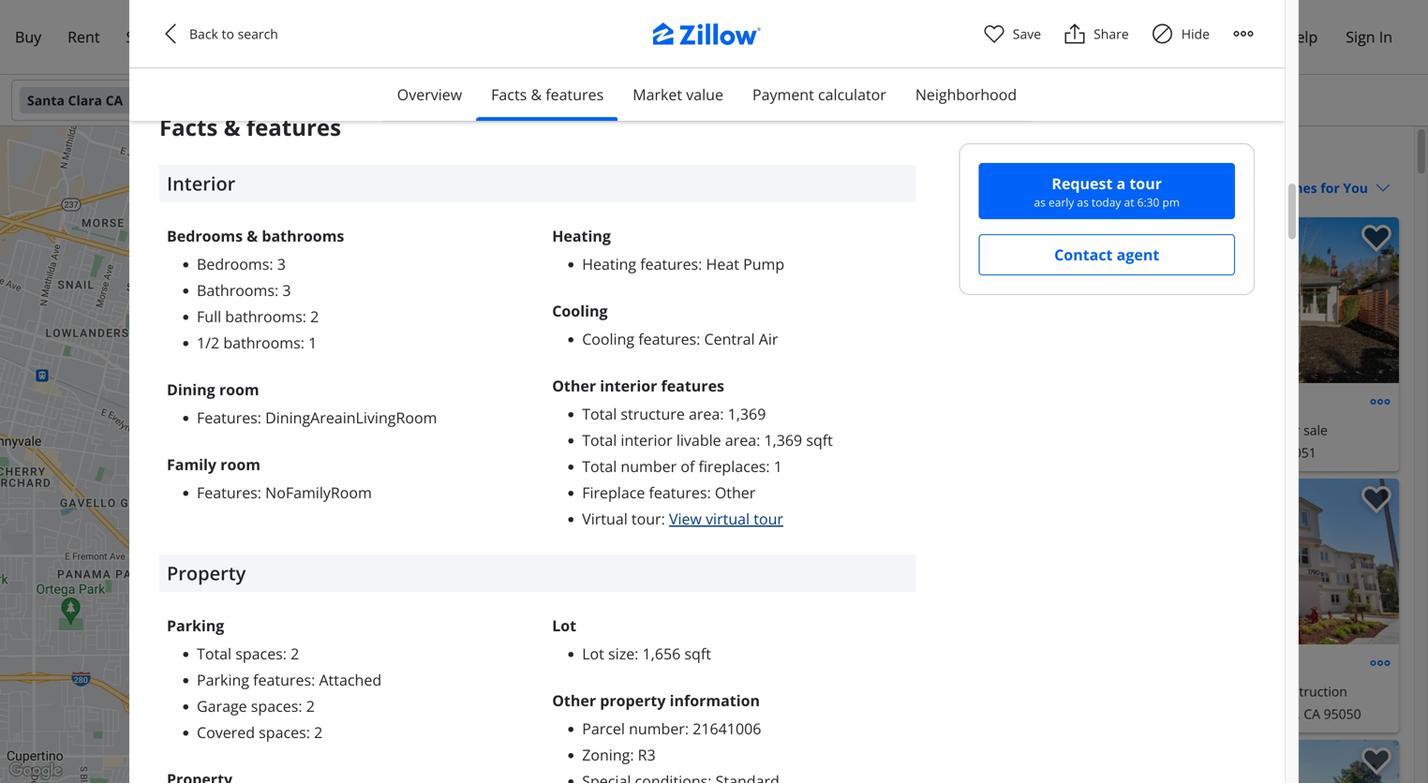 Task type: locate. For each thing, give the bounding box(es) containing it.
1 vertical spatial chevron left image
[[1083, 289, 1106, 312]]

2 - from the top
[[1233, 683, 1237, 701]]

room
[[219, 379, 259, 400], [220, 454, 261, 475]]

contact agent
[[1055, 245, 1160, 265]]

0 vertical spatial facts & features
[[491, 84, 604, 105]]

a
[[1117, 173, 1126, 194], [672, 772, 677, 783]]

parking down property
[[167, 616, 224, 636]]

a up at
[[1117, 173, 1126, 194]]

save this home image
[[1362, 225, 1392, 252], [1362, 487, 1392, 514], [1362, 748, 1392, 776]]

1 horizontal spatial to
[[222, 25, 234, 43]]

bathrooms up bathrooms
[[262, 226, 344, 246]]

0 horizontal spatial facts & features
[[159, 112, 341, 142]]

& right estate
[[986, 144, 1000, 170]]

number inside other interior features total structure area : 1,369 total interior livable area : 1,369 sqft total number of fireplaces : 1 fireplace features : other virtual tour : view virtual tour
[[621, 456, 677, 477]]

cooling up the structure
[[582, 329, 635, 349]]

room right "family"
[[220, 454, 261, 475]]

ave left #4,
[[1185, 705, 1207, 723]]

0 vertical spatial days
[[1098, 226, 1124, 242]]

santa right ct,
[[1183, 444, 1218, 462]]

bathrooms
[[262, 226, 344, 246], [225, 306, 303, 327], [223, 333, 301, 353]]

parcel number : 21641006 zoning : r3
[[582, 719, 762, 765]]

1 vertical spatial of
[[605, 772, 613, 783]]

1 - from the top
[[1233, 421, 1237, 439]]

santa down buy link
[[27, 91, 65, 109]]

1,369 up "2554"
[[728, 404, 766, 424]]

number up the r3
[[629, 719, 685, 739]]

0 vertical spatial spaces
[[236, 644, 283, 664]]

#4,
[[1211, 705, 1230, 723]]

property images, use arrow keys to navigate, image 1 of 24 group
[[741, 479, 1066, 645]]

0 horizontal spatial chevron down image
[[495, 93, 510, 108]]

1 vertical spatial link
[[310, 599, 354, 624]]

1 horizontal spatial link
[[395, 456, 445, 481]]

0 horizontal spatial facts
[[159, 112, 218, 142]]

1 up 3 days on zillow
[[774, 456, 783, 477]]

675 marshall ct, santa clara, ca 95051 image
[[1074, 217, 1400, 383]]

market
[[633, 84, 683, 105]]

0 horizontal spatial a
[[672, 772, 677, 783]]

8
[[1089, 226, 1095, 242]]

0 horizontal spatial on
[[794, 488, 808, 503]]

-
[[1233, 421, 1237, 439], [1233, 683, 1237, 701]]

695k
[[437, 549, 461, 564]]

0 horizontal spatial days
[[765, 488, 791, 503]]

of left use
[[605, 772, 613, 783]]

buy link
[[2, 15, 55, 59]]

hide
[[1182, 25, 1210, 43]]

a inside the request a tour as early as today at 6:30 pm
[[1117, 173, 1126, 194]]

zillow up agent
[[1144, 226, 1178, 242]]

features down "family"
[[197, 483, 258, 503]]

remove boundary button
[[445, 142, 619, 179]]

to
[[203, 21, 216, 39], [222, 25, 234, 43]]

1 vertical spatial bds
[[759, 683, 781, 701]]

- left new
[[1233, 683, 1237, 701]]

675 marshall ct, santa clara, ca 95051
[[1081, 444, 1317, 462]]

0 vertical spatial of
[[681, 456, 695, 477]]

diningareainlivingroom
[[265, 408, 437, 428]]

bds up "2554"
[[759, 421, 781, 439]]

sand
[[781, 444, 812, 462]]

0 horizontal spatial as
[[1034, 195, 1046, 210]]

807,
[[871, 705, 897, 723]]

1 vertical spatial lot
[[582, 644, 605, 664]]

bedrooms up bathrooms
[[197, 254, 269, 274]]

facts & features
[[491, 84, 604, 105], [159, 112, 341, 142]]

hide image
[[1152, 22, 1174, 45]]

rent
[[68, 27, 100, 47]]

: inside lot lot size : 1,656 sqft
[[635, 644, 639, 664]]

facts & features inside button
[[491, 84, 604, 105]]

1 vertical spatial zillow
[[811, 488, 844, 503]]

1 horizontal spatial on
[[1127, 226, 1141, 242]]

2 as from the left
[[1077, 195, 1089, 210]]

0 horizontal spatial ave
[[819, 705, 841, 723]]

manage
[[1055, 27, 1111, 47]]

- up 675 marshall ct, santa clara, ca 95051 link
[[1233, 421, 1237, 439]]

1 vertical spatial parking
[[197, 670, 249, 690]]

estate
[[925, 144, 981, 170]]

ca inside filters element
[[106, 91, 123, 109]]

95050
[[1324, 705, 1362, 723]]

buy
[[15, 27, 41, 47]]

loans
[[223, 27, 264, 47]]

1 vertical spatial facts & features
[[159, 112, 341, 142]]

0 vertical spatial chevron left image
[[159, 22, 182, 45]]

main content
[[726, 127, 1415, 784]]

1 up dining room features : diningareainlivingroom
[[309, 333, 317, 353]]

report a map error link
[[642, 772, 720, 783]]

re-
[[637, 151, 658, 169]]

facts & features up boundary
[[491, 84, 604, 105]]

tour
[[1130, 173, 1162, 194], [632, 509, 661, 529], [754, 509, 784, 529]]

1 vertical spatial -
[[1233, 683, 1237, 701]]

as left early
[[1034, 195, 1046, 210]]

1 horizontal spatial as
[[1077, 195, 1089, 210]]

search
[[238, 25, 278, 43]]

other property information
[[552, 691, 760, 711]]

1 bds from the top
[[759, 421, 781, 439]]

1790 warburton ave #4, santaclara, ca 95050
[[1081, 705, 1362, 723]]

clara, down house
[[1221, 444, 1256, 462]]

clara down payment calculator button
[[801, 144, 847, 170]]

link up "attached"
[[310, 599, 354, 624]]

0 horizontal spatial to
[[203, 21, 216, 39]]

1 vertical spatial interior
[[621, 430, 673, 450]]

zillow down hill
[[811, 488, 844, 503]]

bds
[[759, 421, 781, 439], [759, 683, 781, 701]]

chevron left image inside property images, use arrow keys to navigate, image 1 of 9 group
[[1083, 289, 1106, 312]]

0 vertical spatial number
[[621, 456, 677, 477]]

1 horizontal spatial chevron down image
[[930, 93, 945, 108]]

bedrooms down 'interior'
[[167, 226, 243, 246]]

calendar
[[219, 21, 272, 39]]

other
[[552, 376, 596, 396], [715, 483, 756, 503], [552, 691, 596, 711]]

facts up 'interior'
[[159, 112, 218, 142]]

facts & features button
[[476, 68, 619, 121]]

zillow for ct,
[[1144, 226, 1178, 242]]

ct,
[[1163, 444, 1180, 462]]

back to search link
[[159, 22, 300, 45]]

clara,
[[909, 444, 944, 462], [1221, 444, 1256, 462], [939, 705, 973, 723]]

0 vertical spatial features
[[197, 408, 258, 428]]

facts up the remove boundary
[[491, 84, 527, 105]]

number inside parcel number : 21641006 zoning : r3
[[629, 719, 685, 739]]

1 vertical spatial save this home image
[[1362, 487, 1392, 514]]

0 vertical spatial bathrooms
[[262, 226, 344, 246]]

1 vertical spatial room
[[220, 454, 261, 475]]

chevron left image
[[159, 22, 182, 45], [1083, 289, 1106, 312], [750, 551, 772, 573]]

: inside dining room features : diningareainlivingroom
[[258, 408, 262, 428]]

on for bowe
[[794, 488, 808, 503]]

on
[[1127, 226, 1141, 242], [794, 488, 808, 503]]

1 horizontal spatial zillow
[[1144, 226, 1178, 242]]

1 ave from the left
[[819, 705, 841, 723]]

2 inside 'bedrooms & bathrooms bedrooms : 3 bathrooms : 3 full bathrooms : 2 1/2 bathrooms : 1'
[[310, 306, 319, 327]]

chevron right image inside property images, use arrow keys to navigate, image 1 of 9 group
[[1368, 289, 1390, 312]]

2 horizontal spatial tour
[[1130, 173, 1162, 194]]

save this home button
[[1014, 217, 1066, 270], [1347, 217, 1400, 270], [1347, 479, 1400, 532], [1347, 741, 1400, 784]]

neighborhood button
[[901, 68, 1032, 121]]

1 horizontal spatial sqft
[[807, 430, 833, 450]]

1 vertical spatial cooling
[[582, 329, 635, 349]]

0 vertical spatial bds
[[759, 421, 781, 439]]

santa clara ca
[[27, 91, 123, 109]]

interior down the structure
[[621, 430, 673, 450]]

1 vertical spatial spaces
[[251, 696, 298, 717]]

clara for santa clara ca
[[68, 91, 102, 109]]

1 horizontal spatial facts
[[491, 84, 527, 105]]

of down livable
[[681, 456, 695, 477]]

0 vertical spatial cooling
[[552, 301, 608, 321]]

area up livable
[[689, 404, 720, 424]]

view
[[669, 509, 702, 529]]

spaces right garage in the bottom left of the page
[[251, 696, 298, 717]]

parking up garage in the bottom left of the page
[[197, 670, 249, 690]]

santa right 807,
[[901, 705, 935, 723]]

0 vertical spatial facts
[[491, 84, 527, 105]]

share
[[1094, 25, 1129, 43]]

2 vertical spatial save this home image
[[1362, 748, 1392, 776]]

santa clara ca real estate & homes for sale
[[744, 144, 1145, 170]]

2 save this home image from the top
[[1362, 487, 1392, 514]]

1 horizontal spatial ave
[[1185, 705, 1207, 723]]

advertise
[[1192, 27, 1258, 47]]

ave left the apt
[[819, 705, 841, 723]]

1 chevron right image from the top
[[1368, 289, 1390, 312]]

1 horizontal spatial tour
[[754, 509, 784, 529]]

way,
[[838, 444, 868, 462]]

chevron down image up remove on the left top
[[495, 93, 510, 108]]

clara down rent link
[[68, 91, 102, 109]]

1 vertical spatial number
[[629, 719, 685, 739]]

ave
[[819, 705, 841, 723], [1185, 705, 1207, 723]]

to for back
[[222, 25, 234, 43]]

2 features from the top
[[197, 483, 258, 503]]

1 vertical spatial a
[[672, 772, 677, 783]]

features inside "parking total spaces : 2 parking features : attached garage spaces : 2 covered spaces : 2"
[[253, 670, 311, 690]]

clara, up the property images, use arrow keys to navigate, image 1 of 28 'group'
[[939, 705, 973, 723]]

of inside other interior features total structure area : 1,369 total interior livable area : 1,369 sqft total number of fireplaces : 1 fireplace features : other virtual tour : view virtual tour
[[681, 456, 695, 477]]

features inside dining room features : diningareainlivingroom
[[197, 408, 258, 428]]

cooling down tour
[[552, 301, 608, 321]]

back
[[189, 25, 218, 43]]

neighborhood
[[916, 84, 1017, 105]]

0 vertical spatial sqft
[[807, 430, 833, 450]]

0 vertical spatial room
[[219, 379, 259, 400]]

features for dining
[[197, 408, 258, 428]]

room right dining
[[219, 379, 259, 400]]

0 vertical spatial 1
[[309, 333, 317, 353]]

on up agent
[[1127, 226, 1141, 242]]

link down diningareainlivingroom
[[395, 456, 445, 481]]

0 horizontal spatial zillow
[[811, 488, 844, 503]]

0 horizontal spatial link
[[310, 599, 354, 624]]

features down dining
[[197, 408, 258, 428]]

bathrooms right the 1/2
[[223, 333, 301, 353]]

2 ave from the left
[[1185, 705, 1207, 723]]

features inside 'family room features : nofamilyroom'
[[197, 483, 258, 503]]

1 horizontal spatial of
[[681, 456, 695, 477]]

0 vertical spatial save this home image
[[1362, 225, 1392, 252]]

clara, inside 1400 bowe ave apt 807, santa clara, ca 95051 link
[[939, 705, 973, 723]]

sqft right 1,656
[[685, 644, 711, 664]]

early
[[1049, 195, 1075, 210]]

days for bowe
[[765, 488, 791, 503]]

2 chevron right image from the top
[[1368, 551, 1390, 573]]

clara inside filters element
[[68, 91, 102, 109]]

re-center
[[637, 151, 700, 169]]

& up remove boundary button
[[531, 84, 542, 105]]

room inside dining room features : diningareainlivingroom
[[219, 379, 259, 400]]

chevron right image
[[1368, 289, 1390, 312], [1368, 551, 1390, 573]]

save this home image for - new construction
[[1362, 487, 1392, 514]]

spaces down 2.65m link
[[236, 644, 283, 664]]

2 vertical spatial other
[[552, 691, 596, 711]]

new
[[1240, 683, 1268, 701]]

chevron down image
[[671, 93, 686, 108], [817, 93, 832, 108], [1376, 180, 1391, 195], [633, 744, 646, 757]]

1 vertical spatial days
[[765, 488, 791, 503]]

bathrooms down bathrooms
[[225, 306, 303, 327]]

santa right way,
[[871, 444, 906, 462]]

sqft inside other interior features total structure area : 1,369 total interior livable area : 1,369 sqft total number of fireplaces : 1 fireplace features : other virtual tour : view virtual tour
[[807, 430, 833, 450]]

chevron left image inside property images, use arrow keys to navigate, image 1 of 24 group
[[750, 551, 772, 573]]

0 vertical spatial on
[[1127, 226, 1141, 242]]

help link
[[1273, 15, 1331, 59]]

0 horizontal spatial clara
[[68, 91, 102, 109]]

zillow
[[1144, 226, 1178, 242], [811, 488, 844, 503]]

payment calculator
[[753, 84, 887, 105]]

clara inside main content
[[801, 144, 847, 170]]

1 chevron down image from the left
[[495, 93, 510, 108]]

0 horizontal spatial sqft
[[685, 644, 711, 664]]

days down "2554"
[[765, 488, 791, 503]]

0 vertical spatial a
[[1117, 173, 1126, 194]]

1 vertical spatial features
[[197, 483, 258, 503]]

features for family
[[197, 483, 258, 503]]

1 vertical spatial on
[[794, 488, 808, 503]]

clara, right way,
[[909, 444, 944, 462]]

chevron left image down contact
[[1083, 289, 1106, 312]]

market value button
[[618, 68, 739, 121]]

terms of use
[[576, 772, 631, 783]]

3
[[277, 254, 286, 274], [282, 280, 291, 300], [748, 421, 756, 439], [795, 421, 803, 439], [756, 488, 762, 503]]

0 horizontal spatial lot
[[552, 616, 577, 636]]

1 horizontal spatial chevron left image
[[750, 551, 772, 573]]

main navigation
[[0, 0, 1429, 75]]

& up bathrooms
[[247, 226, 258, 246]]

1 save this home image from the top
[[1362, 225, 1392, 252]]

bedrooms & bathrooms bedrooms : 3 bathrooms : 3 full bathrooms : 2 1/2 bathrooms : 1
[[167, 226, 344, 353]]

terms of use link
[[576, 772, 631, 783]]

2 bds from the top
[[759, 683, 781, 701]]

tour left the view
[[632, 509, 661, 529]]

more image
[[1233, 22, 1255, 45]]

0 vertical spatial chevron right image
[[1368, 289, 1390, 312]]

google image
[[5, 759, 67, 784]]

0 vertical spatial other
[[552, 376, 596, 396]]

manage rentals link
[[1042, 15, 1179, 59]]

1 horizontal spatial days
[[1098, 226, 1124, 242]]

rentals
[[1115, 27, 1166, 47]]

number
[[621, 456, 677, 477], [629, 719, 685, 739]]

heating up 'cooling cooling features : central air'
[[582, 254, 637, 274]]

days for marshall
[[1098, 226, 1124, 242]]

spaces right covered
[[259, 723, 306, 743]]

1 horizontal spatial a
[[1117, 173, 1126, 194]]

0 vertical spatial -
[[1233, 421, 1237, 439]]

number up fireplace
[[621, 456, 677, 477]]

link
[[395, 456, 445, 481], [310, 599, 354, 624]]

virtual
[[706, 509, 750, 529]]

at
[[1124, 195, 1135, 210]]

1
[[309, 333, 317, 353], [774, 456, 783, 477]]

1.70m
[[532, 605, 562, 619]]

2 vertical spatial spaces
[[259, 723, 306, 743]]

chevron left image down virtual
[[750, 551, 772, 573]]

0 horizontal spatial area
[[689, 404, 720, 424]]

1 horizontal spatial area
[[725, 430, 757, 450]]

features
[[546, 84, 604, 105], [246, 112, 341, 142], [641, 254, 699, 274], [639, 329, 697, 349], [661, 376, 725, 396], [649, 483, 707, 503], [253, 670, 311, 690]]

: inside 'family room features : nofamilyroom'
[[258, 483, 262, 503]]

clara
[[68, 91, 102, 109], [801, 144, 847, 170]]

room for family room
[[220, 454, 261, 475]]

santa down payment
[[744, 144, 796, 170]]

area
[[689, 404, 720, 424], [725, 430, 757, 450]]

room inside 'family room features : nofamilyroom'
[[220, 454, 261, 475]]

real
[[881, 144, 920, 170]]

zoning
[[582, 745, 630, 765]]

1 features from the top
[[197, 408, 258, 428]]

0 vertical spatial zillow
[[1144, 226, 1178, 242]]

bds up 1400 at the bottom right of the page
[[759, 683, 781, 701]]

of
[[681, 456, 695, 477], [605, 772, 613, 783]]

sqft left way,
[[807, 430, 833, 450]]

1 vertical spatial sqft
[[685, 644, 711, 664]]

chevron left image right sell
[[159, 22, 182, 45]]

675 marshall ct, santa clara, ca 95051 link
[[1081, 442, 1392, 464]]

heart image
[[983, 22, 1006, 45]]

0 horizontal spatial 1
[[309, 333, 317, 353]]

1 horizontal spatial facts & features
[[491, 84, 604, 105]]

chevron down image up santa clara ca real estate & homes for sale
[[930, 93, 945, 108]]

1,369 up way,
[[836, 421, 869, 439]]

days right 8 at the top right
[[1098, 226, 1124, 242]]

bds for 3 bds
[[759, 421, 781, 439]]

tour
[[539, 237, 557, 246]]

2 horizontal spatial chevron left image
[[1083, 289, 1106, 312]]

: inside heating heating features : heat pump
[[699, 254, 702, 274]]

1 horizontal spatial 1
[[774, 456, 783, 477]]

chevron down image
[[495, 93, 510, 108], [930, 93, 945, 108]]

warburton
[[1115, 705, 1182, 723]]

as down the request
[[1077, 195, 1089, 210]]

lot
[[552, 616, 577, 636], [582, 644, 605, 664]]

ave for warburton
[[1185, 705, 1207, 723]]

1/2
[[197, 333, 220, 353]]

tour down 3 days on zillow
[[754, 509, 784, 529]]

save this home image
[[1029, 225, 1059, 252]]

overview button
[[382, 68, 477, 121]]

zillow logo image
[[639, 22, 789, 55]]

bowe
[[781, 705, 815, 723]]

0 horizontal spatial chevron left image
[[159, 22, 182, 45]]

pump
[[743, 254, 785, 274]]

1 horizontal spatial clara
[[801, 144, 847, 170]]

facts & features up 'interior'
[[159, 112, 341, 142]]

a left the map
[[672, 772, 677, 783]]

interior up the structure
[[600, 376, 657, 396]]

area up fireplaces
[[725, 430, 757, 450]]

3 for 3 days on zillow
[[756, 488, 762, 503]]

0 horizontal spatial of
[[605, 772, 613, 783]]

heating right 3d
[[552, 226, 611, 246]]

on down sand
[[794, 488, 808, 503]]

0 vertical spatial link
[[395, 456, 445, 481]]

1 vertical spatial 1
[[774, 456, 783, 477]]

on for marshall
[[1127, 226, 1141, 242]]

tour up 6:30 at top
[[1130, 173, 1162, 194]]

1 vertical spatial chevron right image
[[1368, 551, 1390, 573]]



Task type: describe. For each thing, give the bounding box(es) containing it.
for
[[1073, 144, 1103, 170]]

total inside "parking total spaces : 2 parking features : attached garage spaces : 2 covered spaces : 2"
[[197, 644, 232, 664]]

property images, use arrow keys to navigate, image 1 of 33 group
[[1074, 741, 1400, 784]]

save this home button for 1790 warburton ave #4, santaclara, ca 95050
[[1347, 479, 1400, 532]]

2.65m link
[[197, 613, 239, 630]]

facts inside button
[[491, 84, 527, 105]]

virtual
[[582, 509, 628, 529]]

1 inside other interior features total structure area : 1,369 total interior livable area : 1,369 sqft total number of fireplaces : 1 fireplace features : other virtual tour : view virtual tour
[[774, 456, 783, 477]]

chevron right image
[[1034, 289, 1057, 312]]

payment
[[753, 84, 814, 105]]

features inside 'cooling cooling features : central air'
[[639, 329, 697, 349]]

675
[[1081, 444, 1104, 462]]

today
[[1092, 195, 1122, 210]]

home
[[177, 27, 219, 47]]

0 horizontal spatial tour
[[632, 509, 661, 529]]

3d tour
[[529, 237, 557, 246]]

1.05m link
[[411, 549, 469, 566]]

dining
[[167, 379, 215, 400]]

property images, use arrow keys to navigate, image 1 of 22 group
[[1074, 479, 1400, 649]]

save this home button for 675 marshall ct, santa clara, ca 95051
[[1347, 217, 1400, 270]]

property images, use arrow keys to navigate, image 1 of 29 group
[[741, 217, 1066, 383]]

parking total spaces : 2 parking features : attached garage spaces : 2 covered spaces : 2
[[167, 616, 382, 743]]

1400 bowe ave apt 807, santa clara, ca 95051 image
[[741, 479, 1066, 645]]

save this home image for - house for sale
[[1362, 225, 1392, 252]]

1 vertical spatial bedrooms
[[197, 254, 269, 274]]

2 inside main content
[[748, 683, 756, 701]]

sell link
[[113, 15, 163, 59]]

rent link
[[55, 15, 113, 59]]

2554
[[748, 444, 778, 462]]

1 horizontal spatial lot
[[582, 644, 605, 664]]

& inside main content
[[986, 144, 1000, 170]]

1 as from the left
[[1034, 195, 1046, 210]]

1,369 inside main content
[[836, 421, 869, 439]]

clara, inside 2554 sand hill way, santa clara, ca 95051 link
[[909, 444, 944, 462]]

santaclara,
[[1233, 705, 1301, 723]]

report
[[642, 772, 670, 783]]

cooling cooling features : central air
[[552, 301, 778, 349]]

save this home button for 2554 sand hill way, santa clara, ca 95051
[[1014, 217, 1066, 270]]

2 vertical spatial bathrooms
[[223, 333, 301, 353]]

other for other interior features total structure area : 1,369 total interior livable area : 1,369 sqft total number of fireplaces : 1 fireplace features : other virtual tour : view virtual tour
[[552, 376, 596, 396]]

pm
[[1163, 195, 1180, 210]]

to for add
[[203, 21, 216, 39]]

property images, use arrow keys to navigate, image 1 of 28 group
[[741, 741, 1066, 784]]

2554 sand hill way, santa clara, ca 95051
[[748, 444, 1005, 462]]

skip link list tab list
[[382, 68, 1032, 122]]

house
[[1240, 421, 1280, 439]]

1 vertical spatial bathrooms
[[225, 306, 303, 327]]

1400
[[748, 705, 778, 723]]

chevron left image for 1400 bowe ave apt 807, santa clara, ca 95051
[[750, 551, 772, 573]]

boundary
[[518, 151, 582, 169]]

advertise link
[[1179, 15, 1271, 59]]

0 vertical spatial lot
[[552, 616, 577, 636]]

parcel
[[582, 719, 625, 739]]

3 ba
[[795, 421, 822, 439]]

nofamilyroom
[[265, 483, 372, 503]]

back to search
[[189, 25, 278, 43]]

2 chevron down image from the left
[[930, 93, 945, 108]]

payment calculator button
[[738, 68, 902, 121]]

add
[[175, 21, 200, 39]]

request a tour as early as today at 6:30 pm
[[1034, 173, 1180, 210]]

2.65m
[[203, 614, 233, 628]]

3 days on zillow
[[756, 488, 844, 503]]

- house for sale
[[1233, 421, 1328, 439]]

2554 sand hill way, santa clara, ca 95051 link
[[748, 442, 1059, 464]]

santa inside filters element
[[27, 91, 65, 109]]

clara for santa clara ca real estate & homes for sale
[[801, 144, 847, 170]]

1 vertical spatial facts
[[159, 112, 218, 142]]

2554 sand hill way, santa clara, ca 95051 image
[[741, 217, 1066, 383]]

interior
[[167, 170, 236, 196]]

tour inside the request a tour as early as today at 6:30 pm
[[1130, 173, 1162, 194]]

bds for 2 bds
[[759, 683, 781, 701]]

1400 bowe ave apt 807, santa clara, ca 95051
[[748, 705, 1034, 723]]

& inside 'bedrooms & bathrooms bedrooms : 3 bathrooms : 3 full bathrooms : 2 1/2 bathrooms : 1'
[[247, 226, 258, 246]]

1 inside 'bedrooms & bathrooms bedrooms : 3 bathrooms : 3 full bathrooms : 2 1/2 bathrooms : 1'
[[309, 333, 317, 353]]

1.05m
[[433, 550, 463, 564]]

r3
[[638, 745, 656, 765]]

3 bds
[[748, 421, 781, 439]]

ave for bowe
[[819, 705, 841, 723]]

features inside heating heating features : heat pump
[[641, 254, 699, 274]]

size
[[608, 644, 635, 664]]

share image
[[1064, 22, 1087, 45]]

- for - new construction
[[1233, 683, 1237, 701]]

0 vertical spatial area
[[689, 404, 720, 424]]

& up 'interior'
[[224, 112, 241, 142]]

ba
[[806, 421, 822, 439]]

heat
[[706, 254, 740, 274]]

sign in link
[[1333, 15, 1406, 59]]

features inside button
[[546, 84, 604, 105]]

0 vertical spatial heating
[[552, 226, 611, 246]]

bathrooms
[[197, 280, 275, 300]]

marshall
[[1107, 444, 1160, 462]]

air
[[759, 329, 778, 349]]

1790 warburton ave #4, santaclara, ca 95050 link
[[1081, 703, 1392, 726]]

clara, inside 675 marshall ct, santa clara, ca 95051 link
[[1221, 444, 1256, 462]]

map region
[[0, 0, 733, 784]]

3 for 3 ba
[[795, 421, 803, 439]]

chevron left image for 675 marshall ct, santa clara, ca 95051
[[1083, 289, 1106, 312]]

a for request
[[1117, 173, 1126, 194]]

1 vertical spatial other
[[715, 483, 756, 503]]

filters element
[[0, 75, 1429, 127]]

homes
[[1005, 144, 1068, 170]]

structure
[[621, 404, 685, 424]]

chevron right image inside property images, use arrow keys to navigate, image 1 of 22 group
[[1368, 551, 1390, 573]]

& inside button
[[531, 84, 542, 105]]

add to calendar button
[[175, 21, 272, 39]]

1,656
[[643, 644, 681, 664]]

fireplaces
[[699, 456, 766, 477]]

room for dining room
[[219, 379, 259, 400]]

1 vertical spatial area
[[725, 430, 757, 450]]

other interior features total structure area : 1,369 total interior livable area : 1,369 sqft total number of fireplaces : 1 fireplace features : other virtual tour : view virtual tour
[[552, 376, 833, 529]]

full
[[197, 306, 221, 327]]

report a map error
[[642, 772, 720, 783]]

sqft inside lot lot size : 1,656 sqft
[[685, 644, 711, 664]]

sale
[[1304, 421, 1328, 439]]

0 vertical spatial parking
[[167, 616, 224, 636]]

0 vertical spatial interior
[[600, 376, 657, 396]]

fireplace
[[582, 483, 645, 503]]

error
[[700, 772, 720, 783]]

in
[[1380, 27, 1393, 47]]

save
[[1013, 25, 1042, 43]]

3 for 3 bds
[[748, 421, 756, 439]]

a for report
[[672, 772, 677, 783]]

property images, use arrow keys to navigate, image 1 of 9 group
[[1074, 217, 1400, 388]]

save button
[[983, 22, 1042, 45]]

map
[[680, 772, 698, 783]]

property
[[600, 691, 666, 711]]

3 save this home image from the top
[[1362, 748, 1392, 776]]

- for - house for sale
[[1233, 421, 1237, 439]]

zillow for ave
[[811, 488, 844, 503]]

close image
[[589, 154, 602, 167]]

other for other property information
[[552, 691, 596, 711]]

main content containing santa clara ca real estate & homes for sale
[[726, 127, 1415, 784]]

1790
[[1081, 705, 1111, 723]]

$990,000
[[748, 389, 828, 415]]

agent
[[1117, 245, 1160, 265]]

home loans
[[177, 27, 264, 47]]

use
[[615, 772, 631, 783]]

plus image
[[680, 689, 700, 709]]

0 vertical spatial bedrooms
[[167, 226, 243, 246]]

- new construction
[[1233, 683, 1348, 701]]

3d tour link
[[493, 235, 561, 261]]

family room features : nofamilyroom
[[167, 454, 372, 503]]

information
[[670, 691, 760, 711]]

1 vertical spatial heating
[[582, 254, 637, 274]]

: inside 'cooling cooling features : central air'
[[697, 329, 701, 349]]

1,369 left ba
[[764, 430, 803, 450]]

property
[[167, 560, 246, 586]]

center
[[658, 151, 700, 169]]

1790 warburton ave #4, santaclara, ca 95050 image
[[1074, 479, 1400, 645]]

value
[[686, 84, 724, 105]]



Task type: vqa. For each thing, say whether or not it's contained in the screenshot.
Contact agent button
yes



